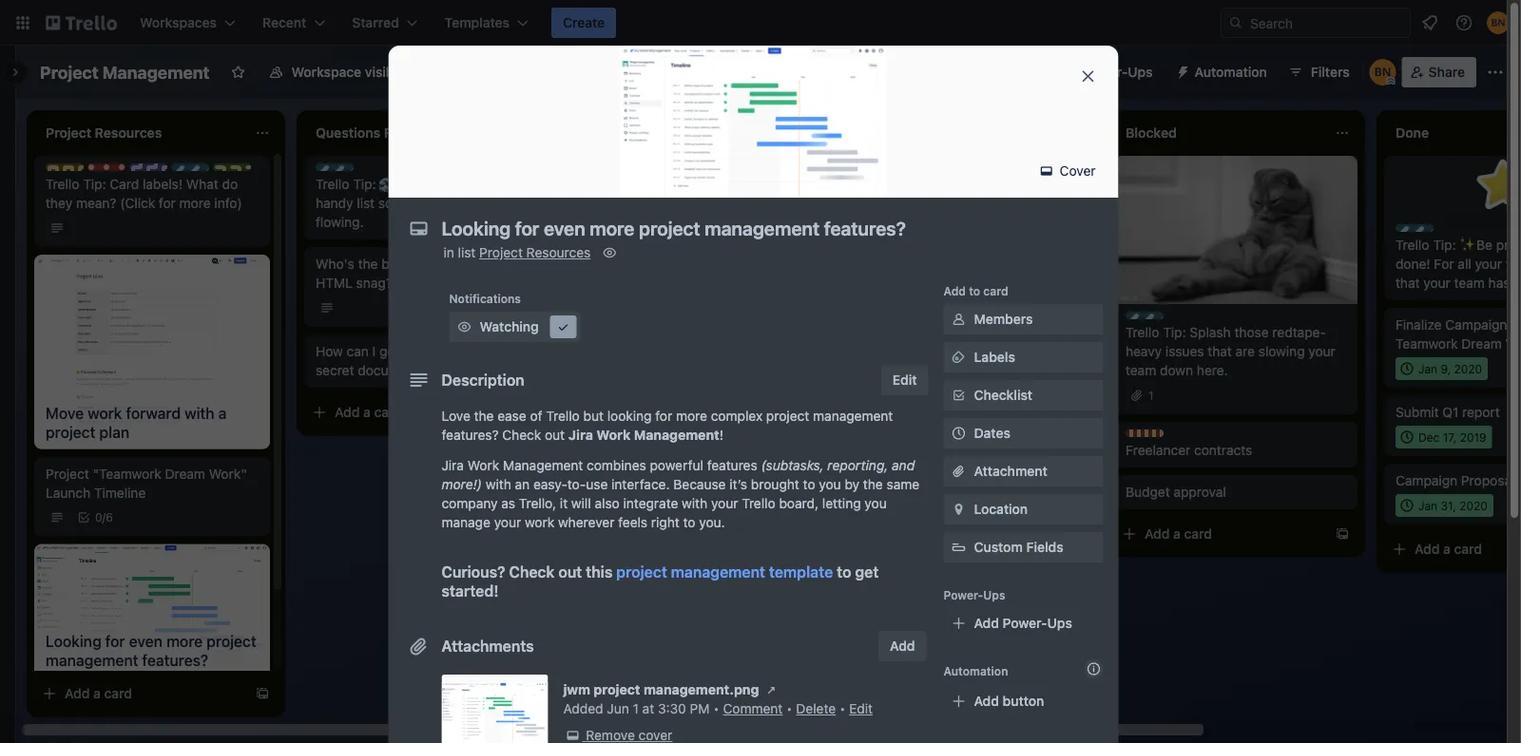 Task type: describe. For each thing, give the bounding box(es) containing it.
at
[[643, 701, 654, 717]]

are for almost
[[920, 195, 939, 211]]

sm image for labels
[[949, 348, 968, 367]]

cover link
[[1032, 156, 1107, 186]]

color: red, title: "priority" element
[[87, 164, 147, 178]]

trello inside the love the ease of trello but looking for more complex project management features? check out
[[546, 408, 580, 424]]

add button button
[[944, 687, 1104, 717]]

card
[[110, 176, 139, 192]]

1 vertical spatial edit
[[849, 701, 873, 717]]

create from template… image for trello tip: card labels! what do they mean? (click for more info)
[[255, 687, 270, 702]]

tip: inside trello tip: card labels! what do they mean? (click for more info)
[[83, 176, 106, 192]]

sm image for checklist
[[949, 386, 968, 405]]

project management
[[40, 62, 210, 82]]

0 horizontal spatial 1
[[633, 701, 639, 717]]

freelancer contracts
[[1126, 443, 1253, 458]]

add power-ups link
[[944, 609, 1104, 639]]

your left the q's
[[427, 176, 454, 192]]

sketch the "teamy dreamy" font
[[586, 424, 789, 439]]

1 vertical spatial check
[[509, 563, 555, 581]]

1 vertical spatial list
[[458, 245, 476, 261]]

automation button
[[1168, 57, 1279, 87]]

search image
[[1229, 15, 1244, 30]]

edit inside button
[[893, 372, 917, 388]]

1 vertical spatial project
[[479, 245, 523, 261]]

due.
[[608, 233, 635, 249]]

(subtasks, reporting, and more!)
[[442, 458, 915, 493]]

!
[[720, 427, 724, 443]]

because
[[674, 477, 726, 493]]

sm image inside watching button
[[554, 318, 573, 337]]

add power-ups
[[974, 616, 1072, 631]]

trello tip: splash those redtape- heavy issues that are slowing your team down here. link
[[1126, 323, 1346, 380]]

members
[[974, 311, 1033, 327]]

to up board,
[[803, 477, 816, 493]]

sketch the "teamy dreamy" font link
[[586, 422, 806, 441]]

tip for trello tip: ✨ be prou
[[1449, 225, 1466, 239]]

Search field
[[1244, 9, 1410, 37]]

to inside who's the best person to fix my html snag?
[[458, 256, 470, 272]]

0 vertical spatial color: purple, title: "design team" element
[[129, 164, 219, 178]]

project for project "teamwork dream work" launch timeline
[[46, 466, 89, 482]]

this
[[650, 176, 676, 192]]

prou
[[1496, 237, 1521, 253]]

jira work management !
[[569, 427, 724, 443]]

reporting,
[[828, 458, 888, 474]]

dates
[[974, 426, 1011, 441]]

tasks for live
[[586, 195, 618, 211]]

ben nelson (bennelson96) image
[[1370, 59, 1397, 86]]

powerful
[[650, 458, 704, 474]]

for inside trello tip: card labels! what do they mean? (click for more info)
[[159, 195, 176, 211]]

sm image for cover link
[[1037, 162, 1056, 181]]

0 vertical spatial team
[[190, 165, 219, 178]]

1 vertical spatial color: purple, title: "design team" element
[[856, 297, 946, 311]]

dates button
[[944, 418, 1104, 449]]

1 vertical spatial power-
[[944, 589, 984, 602]]

work for jira work management !
[[597, 427, 631, 443]]

visible
[[365, 64, 405, 80]]

1 vertical spatial management
[[671, 563, 765, 581]]

campaign proposal
[[1396, 473, 1515, 489]]

1 vertical spatial project
[[616, 563, 667, 581]]

1 horizontal spatial power-
[[1003, 616, 1048, 631]]

so inside trello tip trello tip: this is where assigned tasks live so that your team can see who's working on what and when it's due.
[[646, 195, 661, 211]]

0 vertical spatial with
[[486, 477, 511, 493]]

work for jira work management combines powerful features
[[468, 458, 499, 474]]

1 vertical spatial automation
[[944, 665, 1008, 678]]

how can i get access to the super secret document? link
[[316, 342, 536, 380]]

interface.
[[612, 477, 670, 493]]

they
[[46, 195, 72, 211]]

easy-
[[533, 477, 568, 493]]

combines
[[587, 458, 646, 474]]

redtape-
[[1273, 325, 1326, 340]]

that inside trello tip trello tip: this is where assigned tasks live so that your team can see who's working on what and when it's due.
[[664, 195, 688, 211]]

color: yellow, title: "copy request" element
[[46, 164, 84, 171]]

campaign proposal link
[[1396, 472, 1521, 491]]

in
[[444, 245, 454, 261]]

those for almost
[[957, 176, 991, 192]]

added
[[563, 701, 603, 717]]

resources
[[526, 245, 591, 261]]

with an easy-to-use interface. because it's brought to you by the same company as trello, it will also integrate with your trello board, letting you manage your work wherever feels right to you.
[[442, 477, 920, 531]]

dreamy"
[[705, 424, 758, 439]]

jan for finalize
[[1419, 362, 1438, 376]]

your inside trello tip trello tip: splash those redtape- heavy issues that are slowing your team down here.
[[1309, 344, 1336, 359]]

custom fields button
[[944, 538, 1104, 557]]

but inside the love the ease of trello but looking for more complex project management features? check out
[[583, 408, 604, 424]]

see
[[783, 195, 804, 211]]

when
[[756, 214, 789, 230]]

down
[[1160, 363, 1193, 378]]

get inside how can i get access to the super secret document?
[[379, 344, 400, 359]]

trello tip trello tip: splash those redtape- heavy issues that are slowing your team down here.
[[1126, 313, 1336, 378]]

team for can
[[723, 195, 753, 211]]

get inside to get started!
[[855, 563, 879, 581]]

so inside trello tip trello tip: 🌊slide your q's into this handy list so your team keeps on flowing.
[[378, 195, 393, 211]]

the for love
[[474, 408, 494, 424]]

jira for jira work management combines powerful features
[[442, 458, 464, 474]]

more inside the love the ease of trello but looking for more complex project management features? check out
[[676, 408, 707, 424]]

2 vertical spatial ups
[[1048, 616, 1072, 631]]

(click
[[120, 195, 155, 211]]

tip: inside trello tip trello tip: splash those redtape- heavy issues that are slowing your team down here.
[[1163, 325, 1186, 340]]

curious? check out this project management template
[[442, 563, 833, 581]]

are for slowing
[[1236, 344, 1255, 359]]

primary element
[[0, 0, 1521, 46]]

color: sky, title: "trello tip" element for trello tip: ✨ be prou
[[1396, 224, 1466, 239]]

finalize campaign na
[[1396, 317, 1521, 352]]

add a card button for trello tip: card labels! what do they mean? (click for more info)
[[34, 679, 247, 709]]

sm image for automation
[[1168, 57, 1195, 84]]

sm image for members
[[949, 310, 968, 329]]

1 horizontal spatial with
[[682, 496, 708, 512]]

access
[[403, 344, 446, 359]]

1 vertical spatial this
[[586, 563, 613, 581]]

color: sky, title: "trello tip" element for trello tip: 🌊slide your q's into this handy list so your team keeps on flowing.
[[316, 164, 386, 178]]

in-
[[995, 176, 1012, 192]]

submit q1 report link
[[1396, 403, 1521, 422]]

share
[[1429, 64, 1465, 80]]

dream
[[165, 466, 205, 482]]

team for down
[[1126, 363, 1157, 378]]

add button
[[974, 694, 1044, 709]]

working
[[626, 214, 674, 230]]

last
[[936, 214, 958, 230]]

Jan 9, 2020 checkbox
[[1396, 358, 1488, 380]]

add to card
[[944, 284, 1009, 298]]

the inside how can i get access to the super secret document?
[[465, 344, 485, 359]]

campaign inside finalize campaign na
[[1446, 317, 1508, 333]]

your inside trello tip trello tip: this is where assigned tasks live so that your team can see who's working on what and when it's due.
[[692, 195, 719, 211]]

0 vertical spatial 1
[[1149, 389, 1154, 402]]

6
[[106, 511, 113, 525]]

the for sketch
[[632, 424, 651, 439]]

on inside trello tip trello tip: 🌊slide your q's into this handy list so your team keeps on flowing.
[[502, 195, 517, 211]]

as
[[501, 496, 515, 512]]

it
[[560, 496, 568, 512]]

jwm
[[563, 682, 590, 698]]

live
[[622, 195, 642, 211]]

how
[[316, 344, 343, 359]]

best
[[382, 256, 408, 272]]

1 vertical spatial you
[[865, 496, 887, 512]]

those for slowing
[[1235, 325, 1269, 340]]

budget approval
[[1126, 484, 1226, 500]]

secret
[[316, 363, 354, 378]]

Board name text field
[[30, 57, 219, 87]]

finalize campaign na link
[[1396, 316, 1521, 354]]

launch
[[46, 485, 91, 501]]

more!)
[[442, 477, 482, 493]]

dec 17, 2019
[[1419, 431, 1487, 444]]

sm image down who's
[[600, 243, 619, 262]]

"teamy
[[655, 424, 701, 439]]

delete
[[796, 701, 836, 717]]

awaiting
[[856, 214, 906, 230]]

budget approval link
[[1126, 483, 1346, 502]]

trello inside the with an easy-to-use interface. because it's brought to you by the same company as trello, it will also integrate with your trello board, letting you manage your work wherever feels right to you.
[[742, 496, 776, 512]]

jira for jira work management !
[[569, 427, 593, 443]]

sm image for location link
[[949, 500, 968, 519]]

custom fields
[[974, 540, 1064, 555]]

that for issues
[[1208, 344, 1232, 359]]

your down as
[[494, 515, 521, 531]]

who's
[[316, 256, 354, 272]]

issues
[[1166, 344, 1204, 359]]

trello inside trello tip: card labels! what do they mean? (click for more info)
[[46, 176, 79, 192]]

social media assets link
[[856, 308, 1076, 327]]

star or unstar board image
[[231, 65, 246, 80]]

and inside trello tip trello tip: this is where assigned tasks live so that your team can see who's working on what and when it's due.
[[730, 214, 753, 230]]

trello tip trello tip: ✨ be prou
[[1396, 225, 1521, 291]]

board,
[[779, 496, 819, 512]]

work"
[[209, 466, 247, 482]]

button
[[1003, 694, 1044, 709]]

attachments
[[442, 638, 534, 656]]

right
[[651, 515, 680, 531]]

0 vertical spatial design
[[148, 165, 186, 178]]



Task type: vqa. For each thing, say whether or not it's contained in the screenshot.


Task type: locate. For each thing, give the bounding box(es) containing it.
1 vertical spatial power-ups
[[944, 589, 1006, 602]]

0 horizontal spatial that
[[664, 195, 688, 211]]

🌊slide
[[380, 176, 423, 192]]

2 so from the left
[[646, 195, 661, 211]]

add a card button for trello tip: 🌊slide your q's into this handy list so your team keeps on flowing.
[[304, 397, 517, 428]]

management left star or unstar board image
[[102, 62, 210, 82]]

1 horizontal spatial for
[[655, 408, 672, 424]]

add a card button for trello tip: 💬for those in-between tasks that are almost done but also awaiting one last step.
[[844, 371, 1057, 401]]

0 vertical spatial jira
[[569, 427, 593, 443]]

create from template… image for trello tip: 🌊slide your q's into this handy list so your team keeps on flowing.
[[525, 405, 540, 420]]

for down labels!
[[159, 195, 176, 211]]

1 jan from the top
[[1419, 362, 1438, 376]]

and inside (subtasks, reporting, and more!)
[[892, 458, 915, 474]]

1 vertical spatial but
[[583, 408, 604, 424]]

1 horizontal spatial team
[[916, 298, 946, 311]]

to up the social media assets link
[[969, 284, 981, 298]]

custom
[[974, 540, 1023, 555]]

sm image left location
[[949, 500, 968, 519]]

2020 for proposal
[[1460, 499, 1488, 513]]

for
[[159, 195, 176, 211], [655, 408, 672, 424]]

what
[[186, 176, 218, 192]]

list right in
[[458, 245, 476, 261]]

color: purple, title: "design team" element
[[129, 164, 219, 178], [856, 297, 946, 311]]

color: sky, title: "trello tip" element for trello tip: this is where assigned tasks live so that your team can see who's working on what and when it's due.
[[586, 164, 656, 178]]

those up slowing
[[1235, 325, 1269, 340]]

jira
[[569, 427, 593, 443], [442, 458, 464, 474]]

tip inside trello tip trello tip: splash those redtape- heavy issues that are slowing your team down here.
[[1179, 313, 1196, 326]]

sm image inside location link
[[949, 500, 968, 519]]

are left slowing
[[1236, 344, 1255, 359]]

project inside the love the ease of trello but looking for more complex project management features? check out
[[766, 408, 810, 424]]

tip inside trello tip trello tip: 🌊slide your q's into this handy list so your team keeps on flowing.
[[368, 165, 386, 178]]

team down the heavy
[[1126, 363, 1157, 378]]

0 horizontal spatial management
[[102, 62, 210, 82]]

2 horizontal spatial team
[[1126, 363, 1157, 378]]

project down feels
[[616, 563, 667, 581]]

0 horizontal spatial but
[[583, 408, 604, 424]]

0 horizontal spatial edit
[[849, 701, 873, 717]]

1 vertical spatial jira
[[442, 458, 464, 474]]

0 horizontal spatial more
[[179, 195, 211, 211]]

budget
[[1126, 484, 1170, 500]]

0 vertical spatial more
[[179, 195, 211, 211]]

1 horizontal spatial can
[[757, 195, 779, 211]]

create from template… image
[[525, 405, 540, 420], [795, 466, 810, 481]]

2 jan from the top
[[1419, 499, 1438, 513]]

freelancer contracts link
[[1126, 441, 1346, 460]]

1 horizontal spatial management
[[813, 408, 893, 424]]

0 vertical spatial are
[[920, 195, 939, 211]]

Jan 31, 2020 checkbox
[[1396, 494, 1494, 517]]

contracts
[[1194, 443, 1253, 458]]

that inside trello tip trello tip: splash those redtape- heavy issues that are slowing your team down here.
[[1208, 344, 1232, 359]]

management up easy-
[[503, 458, 583, 474]]

0 vertical spatial for
[[159, 195, 176, 211]]

your up what
[[692, 195, 719, 211]]

0 vertical spatial campaign
[[1446, 317, 1508, 333]]

0 vertical spatial you
[[819, 477, 841, 493]]

tip: left 💬for
[[893, 176, 916, 192]]

tip: for trello tip: 💬for those in-between tasks that are almost done but also awaiting one last step.
[[893, 176, 916, 192]]

0 vertical spatial check
[[502, 427, 541, 443]]

sm image left checklist
[[949, 386, 968, 405]]

1 horizontal spatial get
[[855, 563, 879, 581]]

tip: up issues
[[1163, 325, 1186, 340]]

out up easy-
[[545, 427, 565, 443]]

1 horizontal spatial create from template… image
[[795, 466, 810, 481]]

sm image up comment link
[[762, 681, 781, 700]]

q1
[[1443, 405, 1459, 420]]

list inside trello tip trello tip: 🌊slide your q's into this handy list so your team keeps on flowing.
[[357, 195, 375, 211]]

that up here.
[[1208, 344, 1232, 359]]

management for jira work management combines powerful features
[[503, 458, 583, 474]]

automation inside button
[[1195, 64, 1267, 80]]

sm image down added
[[563, 726, 582, 744]]

with up as
[[486, 477, 511, 493]]

almost
[[943, 195, 984, 211]]

1 vertical spatial ups
[[984, 589, 1006, 602]]

0 horizontal spatial create from template… image
[[255, 687, 270, 702]]

team for keeps
[[427, 195, 458, 211]]

1 horizontal spatial tasks
[[856, 195, 888, 211]]

one
[[910, 214, 933, 230]]

but left looking
[[583, 408, 604, 424]]

dec
[[1419, 431, 1440, 444]]

sm image inside checklist link
[[949, 386, 968, 405]]

your down redtape-
[[1309, 344, 1336, 359]]

tip for trello tip: 🌊slide your q's into this handy list so your team keeps on flowing.
[[368, 165, 386, 178]]

this inside trello tip trello tip: 🌊slide your q's into this handy list so your team keeps on flowing.
[[509, 176, 531, 192]]

those inside trello tip trello tip: 💬for those in-between tasks that are almost done but also awaiting one last step.
[[957, 176, 991, 192]]

can left i
[[347, 344, 369, 359]]

0 vertical spatial 2020
[[1454, 362, 1483, 376]]

0 horizontal spatial are
[[920, 195, 939, 211]]

get
[[379, 344, 400, 359], [855, 563, 879, 581]]

1 vertical spatial out
[[559, 563, 582, 581]]

0 horizontal spatial on
[[502, 195, 517, 211]]

0 horizontal spatial power-
[[944, 589, 984, 602]]

your
[[427, 176, 454, 192], [397, 195, 424, 211], [692, 195, 719, 211], [1309, 344, 1336, 359], [711, 496, 738, 512], [494, 515, 521, 531]]

team down assigned
[[723, 195, 753, 211]]

automation up add button
[[944, 665, 1008, 678]]

management inside board name text field
[[102, 62, 210, 82]]

tip: inside trello tip trello tip: 🌊slide your q's into this handy list so your team keeps on flowing.
[[353, 176, 376, 192]]

tasks up who's
[[586, 195, 618, 211]]

1 horizontal spatial management
[[503, 458, 583, 474]]

curious?
[[442, 563, 505, 581]]

management for jira work management !
[[634, 427, 720, 443]]

1 vertical spatial design
[[875, 298, 913, 311]]

1 horizontal spatial power-ups
[[1083, 64, 1153, 80]]

with
[[486, 477, 511, 493], [682, 496, 708, 512]]

the inside who's the best person to fix my html snag?
[[358, 256, 378, 272]]

0 horizontal spatial management
[[671, 563, 765, 581]]

is
[[679, 176, 689, 192]]

the right sketch
[[632, 424, 651, 439]]

to left fix
[[458, 256, 470, 272]]

0 vertical spatial on
[[502, 195, 517, 211]]

sm image inside automation button
[[1168, 57, 1195, 84]]

out down wherever
[[559, 563, 582, 581]]

check inside the love the ease of trello but looking for more complex project management features? check out
[[502, 427, 541, 443]]

to left you.
[[683, 515, 696, 531]]

list right handy
[[357, 195, 375, 211]]

tip: up mean? at the top left of the page
[[83, 176, 106, 192]]

the inside the love the ease of trello but looking for more complex project management features? check out
[[474, 408, 494, 424]]

project for project management
[[40, 62, 98, 82]]

automation down search icon
[[1195, 64, 1267, 80]]

0 vertical spatial can
[[757, 195, 779, 211]]

get right "template"
[[855, 563, 879, 581]]

create from template… image for trello tip: 💬for those in-between tasks that are almost done but also awaiting one last step.
[[1065, 378, 1080, 394]]

✨
[[1460, 237, 1473, 253]]

ben nelson (bennelson96) image
[[1487, 11, 1510, 34]]

1 horizontal spatial create from template… image
[[1065, 378, 1080, 394]]

the inside "link"
[[632, 424, 651, 439]]

what
[[696, 214, 726, 230]]

1 horizontal spatial and
[[892, 458, 915, 474]]

project inside project "teamwork dream work" launch timeline
[[46, 466, 89, 482]]

0 horizontal spatial so
[[378, 195, 393, 211]]

1 horizontal spatial color: purple, title: "design team" element
[[856, 297, 946, 311]]

also down between
[[1046, 195, 1071, 211]]

management up powerful
[[634, 427, 720, 443]]

the for who's
[[358, 256, 378, 272]]

1 vertical spatial create from template… image
[[795, 466, 810, 481]]

work down looking
[[597, 427, 631, 443]]

of
[[530, 408, 543, 424]]

slowing
[[1259, 344, 1305, 359]]

so up working
[[646, 195, 661, 211]]

sm image right power-ups button
[[1168, 57, 1195, 84]]

1 vertical spatial 1
[[633, 701, 639, 717]]

the right by
[[863, 477, 883, 493]]

also down use
[[595, 496, 620, 512]]

tasks inside trello tip trello tip: 💬for those in-between tasks that are almost done but also awaiting one last step.
[[856, 195, 888, 211]]

description
[[442, 371, 525, 389]]

social
[[856, 310, 893, 325]]

also inside trello tip trello tip: 💬for those in-between tasks that are almost done but also awaiting one last step.
[[1046, 195, 1071, 211]]

tip: for trello tip: this is where assigned tasks live so that your team can see who's working on what and when it's due.
[[623, 176, 646, 192]]

management up reporting,
[[813, 408, 893, 424]]

project up jun
[[594, 682, 640, 698]]

project "teamwork dream work" launch timeline
[[46, 466, 247, 501]]

1 so from the left
[[378, 195, 393, 211]]

1 up color: orange, title: "one more step" element
[[1149, 389, 1154, 402]]

snag?
[[356, 275, 393, 291]]

comment link
[[723, 701, 783, 717]]

tip: for trello tip: ✨ be prou
[[1433, 237, 1456, 253]]

you left by
[[819, 477, 841, 493]]

on left what
[[678, 214, 693, 230]]

team inside design team social media assets
[[916, 298, 946, 311]]

can inside trello tip trello tip: this is where assigned tasks live so that your team can see who's working on what and when it's due.
[[757, 195, 779, 211]]

color: orange, title: "one more step" element
[[1126, 430, 1164, 437]]

power-ups button
[[1045, 57, 1164, 87]]

0 vertical spatial power-
[[1083, 64, 1128, 80]]

handy
[[316, 195, 353, 211]]

tip: inside trello tip trello tip: ✨ be prou
[[1433, 237, 1456, 253]]

0 horizontal spatial team
[[427, 195, 458, 211]]

1 horizontal spatial design
[[875, 298, 913, 311]]

show menu image
[[1486, 63, 1505, 82]]

to right "template"
[[837, 563, 852, 581]]

and right what
[[730, 214, 753, 230]]

your down 🌊slide
[[397, 195, 424, 211]]

color: lime, title: "halp" element
[[213, 164, 257, 178]]

sm image right watching
[[554, 318, 573, 337]]

but down between
[[1022, 195, 1042, 211]]

power-ups
[[1083, 64, 1153, 80], [944, 589, 1006, 602]]

2020 right 31,
[[1460, 499, 1488, 513]]

1 horizontal spatial work
[[597, 427, 631, 443]]

0 horizontal spatial also
[[595, 496, 620, 512]]

team inside trello tip trello tip: splash those redtape- heavy issues that are slowing your team down here.
[[1126, 363, 1157, 378]]

2 vertical spatial project
[[594, 682, 640, 698]]

tip for trello tip: 💬for those in-between tasks that are almost done but also awaiting one last step.
[[909, 165, 926, 178]]

0
[[95, 511, 102, 525]]

brought
[[751, 477, 800, 493]]

2 tasks from the left
[[856, 195, 888, 211]]

1 horizontal spatial but
[[1022, 195, 1042, 211]]

team
[[427, 195, 458, 211], [723, 195, 753, 211], [1126, 363, 1157, 378]]

sm image inside cover link
[[1037, 162, 1056, 181]]

0 horizontal spatial for
[[159, 195, 176, 211]]

tasks for that
[[856, 195, 888, 211]]

those inside trello tip trello tip: splash those redtape- heavy issues that are slowing your team down here.
[[1235, 325, 1269, 340]]

out inside the love the ease of trello but looking for more complex project management features? check out
[[545, 427, 565, 443]]

1 horizontal spatial are
[[1236, 344, 1255, 359]]

tasks up awaiting
[[856, 195, 888, 211]]

1 vertical spatial jan
[[1419, 499, 1438, 513]]

1 horizontal spatial more
[[676, 408, 707, 424]]

color: sky, title: "trello tip" element
[[171, 164, 241, 178], [316, 164, 386, 178], [586, 164, 656, 178], [856, 164, 926, 178], [1396, 224, 1466, 239], [1126, 312, 1196, 326]]

0 horizontal spatial list
[[357, 195, 375, 211]]

1 vertical spatial can
[[347, 344, 369, 359]]

the up the features?
[[474, 408, 494, 424]]

letting
[[822, 496, 861, 512]]

1 left "at"
[[633, 701, 639, 717]]

are inside trello tip trello tip: splash those redtape- heavy issues that are slowing your team down here.
[[1236, 344, 1255, 359]]

1 horizontal spatial edit
[[893, 372, 917, 388]]

so down 🌊slide
[[378, 195, 393, 211]]

2 vertical spatial create from template… image
[[255, 687, 270, 702]]

same
[[887, 477, 920, 493]]

wherever
[[558, 515, 615, 531]]

2020 right 9, at the right
[[1454, 362, 1483, 376]]

ease
[[498, 408, 527, 424]]

to inside to get started!
[[837, 563, 852, 581]]

to right access
[[450, 344, 462, 359]]

2 horizontal spatial management
[[634, 427, 720, 443]]

the
[[358, 256, 378, 272], [465, 344, 485, 359], [474, 408, 494, 424], [632, 424, 651, 439], [863, 477, 883, 493]]

tip: for trello tip: 🌊slide your q's into this handy list so your team keeps on flowing.
[[353, 176, 376, 192]]

you down same
[[865, 496, 887, 512]]

power- inside button
[[1083, 64, 1128, 80]]

0 notifications image
[[1419, 11, 1442, 34]]

the up description
[[465, 344, 485, 359]]

0 vertical spatial those
[[957, 176, 991, 192]]

trello tip: 🌊slide your q's into this handy list so your team keeps on flowing. link
[[316, 175, 536, 232]]

2 horizontal spatial create from template… image
[[1335, 527, 1350, 542]]

out
[[545, 427, 565, 443], [559, 563, 582, 581]]

color: sky, title: "trello tip" element for trello tip: splash those redtape- heavy issues that are slowing your team down here.
[[1126, 312, 1196, 326]]

sm image inside members link
[[949, 310, 968, 329]]

your up you.
[[711, 496, 738, 512]]

tasks inside trello tip trello tip: this is where assigned tasks live so that your team can see who's working on what and when it's due.
[[586, 195, 618, 211]]

None text field
[[432, 211, 1060, 245]]

halp
[[232, 165, 257, 178]]

team down the q's
[[427, 195, 458, 211]]

edit down "media"
[[893, 372, 917, 388]]

1 horizontal spatial those
[[1235, 325, 1269, 340]]

that up 'one'
[[892, 195, 916, 211]]

1 vertical spatial 2020
[[1460, 499, 1488, 513]]

2020
[[1454, 362, 1483, 376], [1460, 499, 1488, 513]]

keeps
[[462, 195, 498, 211]]

1 tasks from the left
[[586, 195, 618, 211]]

that inside trello tip trello tip: 💬for those in-between tasks that are almost done but also awaiting one last step.
[[892, 195, 916, 211]]

trello tip halp
[[190, 165, 257, 178]]

those
[[957, 176, 991, 192], [1235, 325, 1269, 340]]

sm image left labels
[[949, 348, 968, 367]]

this right into
[[509, 176, 531, 192]]

0 horizontal spatial get
[[379, 344, 400, 359]]

team inside trello tip trello tip: 🌊slide your q's into this handy list so your team keeps on flowing.
[[427, 195, 458, 211]]

31,
[[1441, 499, 1457, 513]]

campaign inside "campaign proposal" link
[[1396, 473, 1458, 489]]

0 vertical spatial ups
[[1128, 64, 1153, 80]]

that down 'is' at the top
[[664, 195, 688, 211]]

campaign left 'na'
[[1446, 317, 1508, 333]]

and up same
[[892, 458, 915, 474]]

ups down fields
[[1048, 616, 1072, 631]]

2020 for campaign
[[1454, 362, 1483, 376]]

the inside the with an easy-to-use interface. because it's brought to you by the same company as trello, it will also integrate with your trello board, letting you manage your work wherever feels right to you.
[[863, 477, 883, 493]]

on inside trello tip trello tip: this is where assigned tasks live so that your team can see who's working on what and when it's due.
[[678, 214, 693, 230]]

1 vertical spatial more
[[676, 408, 707, 424]]

work up 'more!)'
[[468, 458, 499, 474]]

0 vertical spatial list
[[357, 195, 375, 211]]

0 horizontal spatial with
[[486, 477, 511, 493]]

notifications
[[449, 292, 521, 305]]

1 horizontal spatial ups
[[1048, 616, 1072, 631]]

watching button
[[449, 312, 581, 342]]

2 vertical spatial project
[[46, 466, 89, 482]]

for inside the love the ease of trello but looking for more complex project management features? check out
[[655, 408, 672, 424]]

the up the snag?
[[358, 256, 378, 272]]

features?
[[442, 427, 499, 443]]

1 vertical spatial team
[[916, 298, 946, 311]]

jira up the jira work management combines powerful features
[[569, 427, 593, 443]]

started!
[[442, 582, 499, 600]]

1 vertical spatial also
[[595, 496, 620, 512]]

0 horizontal spatial power-ups
[[944, 589, 1006, 602]]

labels link
[[944, 342, 1104, 373]]

1 horizontal spatial on
[[678, 214, 693, 230]]

tip: up handy
[[353, 176, 376, 192]]

on
[[502, 195, 517, 211], [678, 214, 693, 230]]

trello tip trello tip: this is where assigned tasks live so that your team can see who's working on what and when it's due.
[[586, 165, 804, 249]]

trello tip: ✨ be prou link
[[1396, 236, 1521, 293]]

project
[[766, 408, 810, 424], [616, 563, 667, 581], [594, 682, 640, 698]]

0 horizontal spatial can
[[347, 344, 369, 359]]

2 horizontal spatial ups
[[1128, 64, 1153, 80]]

labels
[[974, 349, 1015, 365]]

tip: up live
[[623, 176, 646, 192]]

1 vertical spatial get
[[855, 563, 879, 581]]

jun
[[607, 701, 629, 717]]

checklist
[[974, 387, 1033, 403]]

my
[[492, 256, 511, 272]]

add button
[[879, 631, 927, 662]]

love
[[442, 408, 471, 424]]

team inside trello tip trello tip: this is where assigned tasks live so that your team can see who's working on what and when it's due.
[[723, 195, 753, 211]]

but inside trello tip trello tip: 💬for those in-between tasks that are almost done but also awaiting one last step.
[[1022, 195, 1042, 211]]

jira up 'more!)'
[[442, 458, 464, 474]]

get right i
[[379, 344, 400, 359]]

edit button
[[881, 365, 929, 396]]

0 horizontal spatial design
[[148, 165, 186, 178]]

are inside trello tip trello tip: 💬for those in-between tasks that are almost done but also awaiting one last step.
[[920, 195, 939, 211]]

2019
[[1460, 431, 1487, 444]]

tip: inside trello tip trello tip: this is where assigned tasks live so that your team can see who's working on what and when it's due.
[[623, 176, 646, 192]]

0 vertical spatial edit
[[893, 372, 917, 388]]

project up (subtasks,
[[766, 408, 810, 424]]

tip for trello tip: this is where assigned tasks live so that your team can see who's working on what and when it's due.
[[639, 165, 656, 178]]

sm image
[[1037, 162, 1056, 181], [455, 318, 474, 337], [949, 500, 968, 519], [762, 681, 781, 700], [563, 726, 582, 744]]

sm image for watching button
[[455, 318, 474, 337]]

check down work
[[509, 563, 555, 581]]

are down 💬for
[[920, 195, 939, 211]]

are
[[920, 195, 939, 211], [1236, 344, 1255, 359]]

this down wherever
[[586, 563, 613, 581]]

ups inside button
[[1128, 64, 1153, 80]]

design inside design team social media assets
[[875, 298, 913, 311]]

color: sky, title: "trello tip" element for trello tip: 💬for those in-between tasks that are almost done but also awaiting one last step.
[[856, 164, 926, 178]]

1 horizontal spatial automation
[[1195, 64, 1267, 80]]

to inside how can i get access to the super secret document?
[[450, 344, 462, 359]]

power-ups inside button
[[1083, 64, 1153, 80]]

add a card
[[875, 378, 942, 394], [335, 405, 402, 420], [605, 465, 672, 481], [1145, 526, 1212, 542], [1415, 542, 1483, 557], [65, 686, 132, 702]]

for up jira work management ! on the bottom of page
[[655, 408, 672, 424]]

on down into
[[502, 195, 517, 211]]

proposal
[[1461, 473, 1515, 489]]

1 horizontal spatial this
[[586, 563, 613, 581]]

company
[[442, 496, 498, 512]]

jan left 9, at the right
[[1419, 362, 1438, 376]]

can up when at the top of page
[[757, 195, 779, 211]]

17,
[[1443, 431, 1457, 444]]

those up almost
[[957, 176, 991, 192]]

tip: inside trello tip trello tip: 💬for those in-between tasks that are almost done but also awaiting one last step.
[[893, 176, 916, 192]]

pm
[[690, 701, 710, 717]]

1 horizontal spatial jira
[[569, 427, 593, 443]]

jan for campaign
[[1419, 499, 1438, 513]]

0 vertical spatial management
[[102, 62, 210, 82]]

na
[[1511, 317, 1521, 333]]

management down you.
[[671, 563, 765, 581]]

campaign up jan 31, 2020 checkbox
[[1396, 473, 1458, 489]]

2 vertical spatial power-
[[1003, 616, 1048, 631]]

tip inside trello tip trello tip: this is where assigned tasks live so that your team can see who's working on what and when it's due.
[[639, 165, 656, 178]]

how can i get access to the super secret document?
[[316, 344, 524, 378]]

management inside the love the ease of trello but looking for more complex project management features? check out
[[813, 408, 893, 424]]

more inside trello tip: card labels! what do they mean? (click for more info)
[[179, 195, 211, 211]]

0 / 6
[[95, 511, 113, 525]]

1 horizontal spatial also
[[1046, 195, 1071, 211]]

and
[[730, 214, 753, 230], [892, 458, 915, 474]]

html
[[316, 275, 353, 291]]

project inside board name text field
[[40, 62, 98, 82]]

0 horizontal spatial you
[[819, 477, 841, 493]]

2 vertical spatial management
[[503, 458, 583, 474]]

Dec 17, 2019 checkbox
[[1396, 426, 1493, 449]]

ups up add power-ups
[[984, 589, 1006, 602]]

that for tasks
[[892, 195, 916, 211]]

create from template… image
[[1065, 378, 1080, 394], [1335, 527, 1350, 542], [255, 687, 270, 702]]

1 horizontal spatial you
[[865, 496, 887, 512]]

who's the best person to fix my html snag?
[[316, 256, 511, 291]]

report
[[1463, 405, 1500, 420]]

0 vertical spatial automation
[[1195, 64, 1267, 80]]

0 horizontal spatial those
[[957, 176, 991, 192]]

sm image inside labels link
[[949, 348, 968, 367]]

jan left 31,
[[1419, 499, 1438, 513]]

check down ease
[[502, 427, 541, 443]]

0 vertical spatial jan
[[1419, 362, 1438, 376]]

tip inside trello tip trello tip: ✨ be prou
[[1449, 225, 1466, 239]]

timeline
[[94, 485, 146, 501]]

where
[[693, 176, 730, 192]]

sm image down notifications
[[455, 318, 474, 337]]

1 horizontal spatial list
[[458, 245, 476, 261]]

tip: left ✨
[[1433, 237, 1456, 253]]

can inside how can i get access to the super secret document?
[[347, 344, 369, 359]]

edit right delete link
[[849, 701, 873, 717]]

fix
[[474, 256, 489, 272]]

also inside the with an easy-to-use interface. because it's brought to you by the same company as trello, it will also integrate with your trello board, letting you manage your work wherever feels right to you.
[[595, 496, 620, 512]]

tip inside trello tip trello tip: 💬for those in-between tasks that are almost done but also awaiting one last step.
[[909, 165, 926, 178]]

open information menu image
[[1455, 13, 1474, 32]]

sm image inside watching button
[[455, 318, 474, 337]]

you.
[[699, 515, 725, 531]]

sm image
[[1168, 57, 1195, 84], [600, 243, 619, 262], [949, 310, 968, 329], [554, 318, 573, 337], [949, 348, 968, 367], [949, 386, 968, 405]]

create from template… image for trello tip: this is where assigned tasks live so that your team can see who's working on what and when it's due.
[[795, 466, 810, 481]]

ups left automation button
[[1128, 64, 1153, 80]]

added jun 1 at 3:30 pm
[[563, 701, 710, 717]]

0 vertical spatial project
[[766, 408, 810, 424]]

sm image down add to card
[[949, 310, 968, 329]]

add a card button for trello tip: this is where assigned tasks live so that your team can see who's working on what and when it's due.
[[574, 458, 787, 489]]

sm image right in-
[[1037, 162, 1056, 181]]



